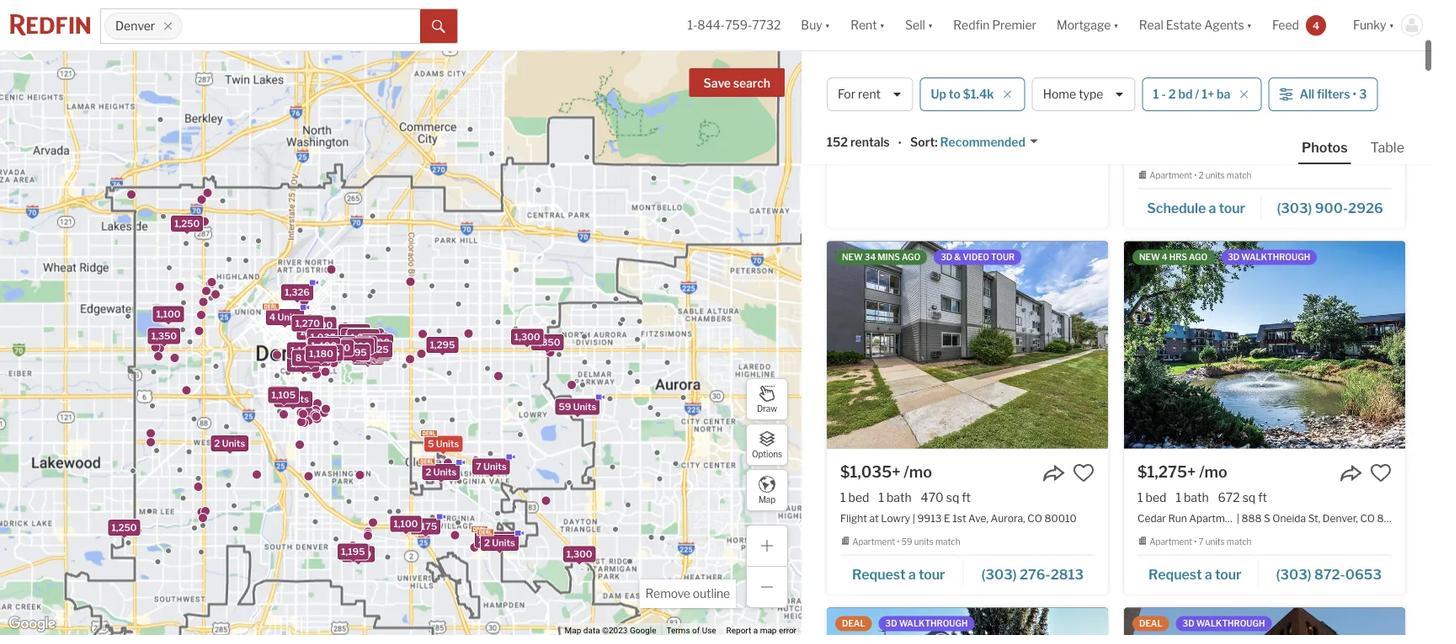 Task type: vqa. For each thing, say whether or not it's contained in the screenshot.
(303) 276-2813 link
yes



Task type: locate. For each thing, give the bounding box(es) containing it.
3d down apartment • 7 units match
[[1183, 618, 1195, 629]]

0 horizontal spatial favorite button image
[[1073, 462, 1095, 484]]

at
[[870, 512, 879, 525]]

▾ right buy
[[825, 18, 831, 32]]

1 bed for $1,275+ /mo
[[1138, 491, 1167, 505]]

/mo right /
[[1200, 97, 1229, 115]]

1 ft from the left
[[962, 491, 971, 505]]

2 favorite button image from the left
[[1370, 462, 1392, 484]]

3d
[[941, 252, 953, 262], [1228, 252, 1240, 262], [886, 618, 898, 629], [1183, 618, 1195, 629]]

• down cedar run apartments
[[1195, 536, 1197, 546]]

0 horizontal spatial new
[[842, 252, 863, 262]]

estate
[[1166, 18, 1202, 32]]

0 vertical spatial ave,
[[1282, 146, 1302, 158]]

0 vertical spatial denver,
[[1304, 146, 1339, 158]]

• left 3
[[1353, 87, 1357, 101]]

1 deal from the left
[[842, 618, 866, 629]]

1,395
[[342, 347, 367, 358]]

1 vertical spatial denver,
[[1323, 512, 1358, 525]]

▾ for buy ▾
[[825, 18, 831, 32]]

▾ right funky
[[1389, 18, 1395, 32]]

• for $1,035+ /mo
[[897, 536, 900, 546]]

2 horizontal spatial 2 units
[[484, 537, 515, 548]]

favorite button image up '80224' at the bottom right of page
[[1370, 462, 1392, 484]]

3d left & on the right
[[941, 252, 953, 262]]

a
[[1209, 200, 1217, 216], [909, 566, 916, 583], [1205, 566, 1213, 583]]

request a tour down the apartment • 59 units match
[[852, 566, 945, 583]]

2 deal from the left
[[1140, 618, 1163, 629]]

1 request a tour button from the left
[[841, 560, 964, 586]]

run
[[1169, 512, 1187, 525]]

0 horizontal spatial denver
[[115, 19, 155, 33]]

request down the apartment • 59 units match
[[852, 566, 906, 583]]

photo of 888 s oneida st, denver, co 80224 image
[[1124, 241, 1406, 449]]

all filters • 3
[[1300, 87, 1367, 101]]

table button
[[1368, 138, 1408, 163]]

favorite button image
[[1073, 462, 1095, 484], [1370, 462, 1392, 484]]

2 ▾ from the left
[[880, 18, 885, 32]]

match down e
[[936, 536, 961, 546]]

1 ago from the left
[[902, 252, 921, 262]]

ago right hrs
[[1189, 252, 1208, 262]]

| left the '888'
[[1237, 512, 1240, 525]]

co for | 888 s oneida st, denver, co 80224
[[1361, 512, 1376, 525]]

0 horizontal spatial request a tour button
[[841, 560, 964, 586]]

1 horizontal spatial ave,
[[1282, 146, 1302, 158]]

• left sort
[[898, 136, 902, 150]]

6 ▾ from the left
[[1389, 18, 1395, 32]]

ave,
[[1282, 146, 1302, 158], [969, 512, 989, 525]]

7
[[476, 461, 482, 472], [1199, 536, 1204, 546]]

1 up flight at the bottom right of the page
[[841, 491, 846, 505]]

0 horizontal spatial ft
[[962, 491, 971, 505]]

type
[[1079, 87, 1104, 101]]

request a tour down apartment • 7 units match
[[1149, 566, 1242, 583]]

ave, right 1st
[[969, 512, 989, 525]]

1 favorite button checkbox from the left
[[1073, 462, 1095, 484]]

ft up 1st
[[962, 491, 971, 505]]

walkthrough for photo of 888 s oneida st, denver, co 80224
[[1242, 252, 1311, 262]]

a inside button
[[1209, 200, 1217, 216]]

1,035
[[310, 332, 336, 343]]

hrs
[[1170, 252, 1188, 262]]

0 vertical spatial 59
[[559, 402, 571, 412]]

remove denver image
[[163, 21, 173, 31]]

request a tour button for $1,275+
[[1138, 560, 1260, 586]]

video
[[963, 252, 990, 262]]

3d for photo of 817 17th st, denver, co 80202
[[1183, 618, 1195, 629]]

1 bath for $1,275+
[[1176, 491, 1209, 505]]

1,295 right the 1,155
[[364, 346, 389, 357]]

| left 2365
[[1198, 146, 1201, 158]]

tour down apartment • 2 units match
[[1219, 200, 1246, 216]]

a down apartment • 2 units match
[[1209, 200, 1217, 216]]

1 bath up lowry
[[879, 491, 912, 505]]

7 up 23
[[476, 461, 482, 472]]

draw
[[757, 404, 777, 414]]

2 vertical spatial 2 units
[[484, 537, 515, 548]]

0 horizontal spatial sq
[[947, 491, 960, 505]]

1 horizontal spatial 59
[[902, 536, 913, 546]]

1 horizontal spatial request a tour
[[1149, 566, 1242, 583]]

0 horizontal spatial 59
[[559, 402, 571, 412]]

sq for $1,035+ /mo
[[947, 491, 960, 505]]

favorite button image up "80010"
[[1073, 462, 1095, 484]]

new left hrs
[[1140, 252, 1160, 262]]

| 888 s oneida st, denver, co 80224
[[1237, 512, 1410, 525]]

▾ for rent ▾
[[880, 18, 885, 32]]

0 horizontal spatial 1,100
[[156, 309, 181, 320]]

tour down the apartment • 59 units match
[[919, 566, 945, 583]]

(303) left the 276-
[[982, 566, 1017, 583]]

276-
[[1020, 566, 1051, 583]]

1 request from the left
[[852, 566, 906, 583]]

| 2365 w virginia ave, denver, co 80223
[[1198, 146, 1391, 158]]

search
[[733, 76, 771, 91]]

to
[[949, 87, 961, 101]]

bath for $1,275+
[[1184, 491, 1209, 505]]

sq right 470
[[947, 491, 960, 505]]

▾ for sell ▾
[[928, 18, 934, 32]]

1 horizontal spatial bath
[[1184, 491, 1209, 505]]

• down lowry
[[897, 536, 900, 546]]

rent left type
[[1035, 68, 1078, 91]]

1,270
[[295, 318, 320, 329]]

ago for new 4 hrs ago
[[1189, 252, 1208, 262]]

sell
[[906, 18, 926, 32]]

1,100
[[156, 309, 181, 320], [394, 519, 418, 530]]

2 sq from the left
[[1243, 491, 1256, 505]]

new for new 4 hrs ago
[[1140, 252, 1160, 262]]

bath up lowry
[[887, 491, 912, 505]]

ft for $1,035+ /mo
[[962, 491, 971, 505]]

new left 34
[[842, 252, 863, 262]]

1 favorite button image from the left
[[1073, 462, 1095, 484]]

match down w
[[1227, 170, 1252, 180]]

1 horizontal spatial sq
[[1243, 491, 1256, 505]]

apartment down the run
[[1150, 536, 1193, 546]]

tour
[[991, 252, 1015, 262]]

1 ▾ from the left
[[825, 18, 831, 32]]

outline
[[693, 587, 730, 601]]

4 ▾ from the left
[[1114, 18, 1119, 32]]

5
[[428, 438, 434, 449]]

1 horizontal spatial apartments
[[1190, 512, 1246, 525]]

2 ago from the left
[[1189, 252, 1208, 262]]

1 1 bath from the left
[[879, 491, 912, 505]]

0 horizontal spatial 7
[[476, 461, 482, 472]]

match down the '888'
[[1227, 536, 1252, 546]]

2 request a tour from the left
[[1149, 566, 1242, 583]]

request a tour button down apartment • 7 units match
[[1138, 560, 1260, 586]]

deal
[[842, 618, 866, 629], [1140, 618, 1163, 629]]

0 vertical spatial 7
[[476, 461, 482, 472]]

units for $1,275+ /mo
[[1206, 536, 1225, 546]]

apartment for $1,220+
[[1150, 170, 1193, 180]]

ago for new 34 mins ago
[[902, 252, 921, 262]]

denver left remove denver image
[[115, 19, 155, 33]]

1 horizontal spatial 2 units
[[426, 467, 457, 478]]

2 units
[[214, 438, 245, 449], [426, 467, 457, 478], [484, 537, 515, 548]]

2 horizontal spatial |
[[1237, 512, 1240, 525]]

rent right buy ▾ at right
[[851, 18, 877, 32]]

3 ▾ from the left
[[928, 18, 934, 32]]

|
[[1198, 146, 1201, 158], [913, 512, 915, 525], [1237, 512, 1240, 525]]

3d down the apartment • 59 units match
[[886, 618, 898, 629]]

4 units down 1,326 at left
[[269, 312, 301, 323]]

• for $1,220+ /mo
[[1195, 170, 1197, 180]]

2 1 bath from the left
[[1176, 491, 1209, 505]]

options
[[752, 449, 783, 459]]

apartment for $1,035+
[[853, 536, 896, 546]]

0 horizontal spatial ago
[[902, 252, 921, 262]]

units down cedar run apartments
[[1206, 536, 1225, 546]]

a down the apartment • 59 units match
[[909, 566, 916, 583]]

/mo for $1,220+ /mo
[[1200, 97, 1229, 115]]

co left '80224' at the bottom right of page
[[1361, 512, 1376, 525]]

submit search image
[[432, 20, 446, 33]]

previous button image
[[841, 337, 857, 354]]

request a tour button
[[841, 560, 964, 586], [1138, 560, 1260, 586]]

photo of 7200 e evans ave, denver, co 80224 image
[[827, 608, 1108, 635]]

/mo up 470
[[904, 463, 932, 481]]

(303) left the 872-
[[1277, 566, 1312, 583]]

bed up cedar
[[1146, 491, 1167, 505]]

request a tour button down the apartment • 59 units match
[[841, 560, 964, 586]]

favorite button image for $1,275+ /mo
[[1370, 462, 1392, 484]]

672 sq ft
[[1219, 491, 1268, 505]]

• up schedule a tour button
[[1195, 170, 1197, 180]]

all filters • 3 button
[[1269, 77, 1378, 111]]

0 horizontal spatial favorite button checkbox
[[1073, 462, 1095, 484]]

4 units down 1,285
[[278, 394, 309, 405]]

denver, right st,
[[1323, 512, 1358, 525]]

0 horizontal spatial 1 bath
[[879, 491, 912, 505]]

1 up cedar
[[1138, 491, 1143, 505]]

2926
[[1349, 200, 1384, 216]]

ave, right virginia in the right top of the page
[[1282, 146, 1302, 158]]

0 horizontal spatial 2 units
[[214, 438, 245, 449]]

1 bath up cedar run apartments
[[1176, 491, 1209, 505]]

1,265 right the 1,155
[[362, 347, 387, 358]]

rent
[[851, 18, 877, 32], [1035, 68, 1078, 91]]

• for $1,275+ /mo
[[1195, 536, 1197, 546]]

1 vertical spatial ave,
[[969, 512, 989, 525]]

7732
[[752, 18, 781, 32]]

buy
[[801, 18, 823, 32]]

3d right hrs
[[1228, 252, 1240, 262]]

1,295
[[342, 327, 367, 338], [430, 339, 455, 350], [364, 346, 389, 357], [356, 351, 381, 362]]

ft up s
[[1259, 491, 1268, 505]]

sell ▾ button
[[906, 0, 934, 51]]

3d walkthrough
[[1228, 252, 1311, 262], [886, 618, 968, 629], [1183, 618, 1266, 629]]

units
[[1206, 170, 1225, 180], [915, 536, 934, 546], [1206, 536, 1225, 546]]

7 down cedar run apartments
[[1199, 536, 1204, 546]]

units down 2365
[[1206, 170, 1225, 180]]

sq right 672
[[1243, 491, 1256, 505]]

1 horizontal spatial favorite button checkbox
[[1370, 462, 1392, 484]]

0 horizontal spatial bath
[[887, 491, 912, 505]]

apartment for $1,275+
[[1150, 536, 1193, 546]]

photo of 817 17th st, denver, co 80202 image
[[1124, 608, 1406, 635]]

s
[[1264, 512, 1271, 525]]

0 vertical spatial apartments
[[895, 68, 1002, 91]]

2 bath from the left
[[1184, 491, 1209, 505]]

1 horizontal spatial favorite button image
[[1370, 462, 1392, 484]]

152
[[827, 135, 848, 149]]

1,180
[[309, 348, 333, 359]]

1 horizontal spatial request
[[1149, 566, 1202, 583]]

apartment down at
[[853, 536, 896, 546]]

co
[[1342, 146, 1356, 158], [1028, 512, 1043, 525], [1361, 512, 1376, 525]]

(303) 276-2813
[[982, 566, 1084, 583]]

request down apartment • 7 units match
[[1149, 566, 1202, 583]]

units down the 9913
[[915, 536, 934, 546]]

map region
[[0, 24, 841, 635]]

photos
[[1302, 139, 1348, 155]]

google image
[[4, 613, 60, 635]]

0 vertical spatial denver
[[115, 19, 155, 33]]

apartments
[[895, 68, 1002, 91], [1190, 512, 1246, 525]]

ft for $1,275+ /mo
[[1259, 491, 1268, 505]]

1st
[[953, 512, 967, 525]]

0 horizontal spatial rent
[[851, 18, 877, 32]]

1 new from the left
[[842, 252, 863, 262]]

cedar
[[1138, 512, 1166, 525]]

| left the 9913
[[913, 512, 915, 525]]

0653
[[1346, 566, 1382, 583]]

1 bath from the left
[[887, 491, 912, 505]]

1 vertical spatial apartments
[[1190, 512, 1246, 525]]

units
[[278, 312, 301, 323], [304, 353, 327, 364], [286, 394, 309, 405], [573, 402, 597, 412], [222, 438, 245, 449], [436, 438, 459, 449], [484, 461, 507, 472], [433, 467, 457, 478], [492, 535, 515, 546], [492, 537, 515, 548]]

/mo for $1,035+ /mo
[[904, 463, 932, 481]]

0 horizontal spatial bed
[[849, 491, 870, 505]]

470 sq ft
[[921, 491, 971, 505]]

favorite button checkbox
[[1073, 462, 1095, 484], [1370, 462, 1392, 484]]

walkthrough
[[1242, 252, 1311, 262], [899, 618, 968, 629], [1197, 618, 1266, 629]]

1 horizontal spatial 1,100
[[394, 519, 418, 530]]

a down apartment • 7 units match
[[1205, 566, 1213, 583]]

1,295 up 1,315
[[342, 327, 367, 338]]

2 ft from the left
[[1259, 491, 1268, 505]]

ago right the 'mins'
[[902, 252, 921, 262]]

photo of 2365 w virginia ave, denver, co 80223 image
[[1124, 0, 1406, 82]]

1 horizontal spatial deal
[[1140, 618, 1163, 629]]

co left 80223
[[1342, 146, 1356, 158]]

7 inside map region
[[476, 461, 482, 472]]

1 bed for $1,035+ /mo
[[841, 491, 870, 505]]

1 horizontal spatial co
[[1342, 146, 1356, 158]]

1 horizontal spatial 7
[[1199, 536, 1204, 546]]

1 left -
[[1154, 87, 1159, 101]]

2 bed from the left
[[1146, 491, 1167, 505]]

denver down rent ▾ dropdown button
[[827, 68, 891, 91]]

1 inside button
[[1154, 87, 1159, 101]]

0 horizontal spatial apartments
[[895, 68, 1002, 91]]

▾ right the sell on the top
[[928, 18, 934, 32]]

2 new from the left
[[1140, 252, 1160, 262]]

remove 1 - 2 bd / 1+ ba image
[[1239, 89, 1249, 99]]

tour inside button
[[1219, 200, 1246, 216]]

bath up cedar run apartments
[[1184, 491, 1209, 505]]

(303) left the 900-
[[1277, 200, 1313, 216]]

2 favorite button checkbox from the left
[[1370, 462, 1392, 484]]

▾ right agents
[[1247, 18, 1253, 32]]

1 request a tour from the left
[[852, 566, 945, 583]]

0 horizontal spatial deal
[[842, 618, 866, 629]]

denver, left 80223
[[1304, 146, 1339, 158]]

1 horizontal spatial 1 bed
[[1138, 491, 1167, 505]]

tour down apartment • 7 units match
[[1215, 566, 1242, 583]]

1 horizontal spatial request a tour button
[[1138, 560, 1260, 586]]

0 vertical spatial 1,100
[[156, 309, 181, 320]]

2 horizontal spatial co
[[1361, 512, 1376, 525]]

759-
[[725, 18, 752, 32]]

1 bed from the left
[[849, 491, 870, 505]]

0 horizontal spatial |
[[913, 512, 915, 525]]

0 vertical spatial rent
[[851, 18, 877, 32]]

5 ▾ from the left
[[1247, 18, 1253, 32]]

2813
[[1051, 566, 1084, 583]]

0 horizontal spatial request
[[852, 566, 906, 583]]

1 up at
[[879, 491, 884, 505]]

bed up flight at the bottom right of the page
[[849, 491, 870, 505]]

aurora,
[[991, 512, 1026, 525]]

▾ left the sell on the top
[[880, 18, 885, 32]]

denver for denver
[[115, 19, 155, 33]]

1 horizontal spatial 1 bath
[[1176, 491, 1209, 505]]

5 units
[[428, 438, 459, 449]]

0 horizontal spatial request a tour
[[852, 566, 945, 583]]

real estate agents ▾
[[1140, 18, 1253, 32]]

3d for photo of 888 s oneida st, denver, co 80224
[[1228, 252, 1240, 262]]

59
[[559, 402, 571, 412], [902, 536, 913, 546]]

59 units
[[559, 402, 597, 412]]

virginia
[[1244, 146, 1280, 158]]

1 horizontal spatial |
[[1198, 146, 1201, 158]]

1 horizontal spatial ago
[[1189, 252, 1208, 262]]

schedule
[[1147, 200, 1206, 216]]

1 horizontal spatial bed
[[1146, 491, 1167, 505]]

1 1 bed from the left
[[841, 491, 870, 505]]

1,155
[[329, 346, 353, 356]]

None search field
[[182, 9, 420, 43]]

2 1 bed from the left
[[1138, 491, 1167, 505]]

0 horizontal spatial 1 bed
[[841, 491, 870, 505]]

apartment up the schedule
[[1150, 170, 1193, 180]]

co left "80010"
[[1028, 512, 1043, 525]]

3d walkthrough for photo of 7200 e evans ave, denver, co 80224
[[886, 618, 968, 629]]

1 horizontal spatial rent
[[1035, 68, 1078, 91]]

$1,035+ /mo
[[841, 463, 932, 481]]

1 bed up flight at the bottom right of the page
[[841, 491, 870, 505]]

bed for $1,035+
[[849, 491, 870, 505]]

| for | 888 s oneida st, denver, co 80224
[[1237, 512, 1240, 525]]

1 vertical spatial denver
[[827, 68, 891, 91]]

1 horizontal spatial ft
[[1259, 491, 1268, 505]]

/mo up 672
[[1200, 463, 1228, 481]]

1 horizontal spatial denver
[[827, 68, 891, 91]]

units for $1,035+ /mo
[[915, 536, 934, 546]]

1 horizontal spatial new
[[1140, 252, 1160, 262]]

2
[[1169, 87, 1176, 101], [1199, 170, 1204, 180], [214, 438, 220, 449], [426, 467, 432, 478], [484, 537, 490, 548]]

tour for $1,035+ /mo
[[919, 566, 945, 583]]

1 bed up cedar
[[1138, 491, 1167, 505]]

▾ right mortgage
[[1114, 18, 1119, 32]]

favorite button checkbox up "80010"
[[1073, 462, 1095, 484]]

0 horizontal spatial ave,
[[969, 512, 989, 525]]

(303) 872-0653
[[1277, 566, 1382, 583]]

2 request a tour button from the left
[[1138, 560, 1260, 586]]

favorite button checkbox up '80224' at the bottom right of page
[[1370, 462, 1392, 484]]

redfin
[[954, 18, 990, 32]]

2 request from the left
[[1149, 566, 1202, 583]]

1 sq from the left
[[947, 491, 960, 505]]



Task type: describe. For each thing, give the bounding box(es) containing it.
premier
[[993, 18, 1037, 32]]

1-844-759-7732 link
[[688, 18, 781, 32]]

rent inside dropdown button
[[851, 18, 877, 32]]

home type button
[[1032, 77, 1136, 111]]

59 inside map region
[[559, 402, 571, 412]]

1,163
[[291, 345, 314, 356]]

table
[[1371, 139, 1405, 155]]

rent ▾ button
[[841, 0, 895, 51]]

favorite button checkbox for $1,275+ /mo
[[1370, 462, 1392, 484]]

23 units
[[478, 535, 515, 546]]

672
[[1219, 491, 1240, 505]]

-
[[1162, 87, 1166, 101]]

1+
[[1202, 87, 1215, 101]]

co for | 2365 w virginia ave, denver, co 80223
[[1342, 146, 1356, 158]]

real estate agents ▾ button
[[1129, 0, 1263, 51]]

deal for photo of 817 17th st, denver, co 80202
[[1140, 618, 1163, 629]]

mortgage
[[1057, 18, 1111, 32]]

ba
[[1217, 87, 1231, 101]]

rent ▾
[[851, 18, 885, 32]]

1 vertical spatial 1,100
[[394, 519, 418, 530]]

1 - 2 bd / 1+ ba button
[[1143, 77, 1262, 111]]

home type
[[1043, 87, 1104, 101]]

1 vertical spatial 7
[[1199, 536, 1204, 546]]

match for $1,220+ /mo
[[1227, 170, 1252, 180]]

request for $1,035+
[[852, 566, 906, 583]]

2365
[[1203, 146, 1229, 158]]

deal for photo of 7200 e evans ave, denver, co 80224
[[842, 618, 866, 629]]

denver apartments for rent
[[827, 68, 1078, 91]]

denver, for ave,
[[1304, 146, 1339, 158]]

tour for $1,220+ /mo
[[1219, 200, 1246, 216]]

(303) for $1,220+ /mo
[[1277, 200, 1313, 216]]

bd
[[1179, 87, 1193, 101]]

request for $1,275+
[[1149, 566, 1202, 583]]

872-
[[1315, 566, 1346, 583]]

redfin premier
[[954, 18, 1037, 32]]

for rent button
[[827, 77, 913, 111]]

152 rentals •
[[827, 135, 902, 150]]

sell ▾ button
[[895, 0, 944, 51]]

walkthrough for photo of 817 17th st, denver, co 80202
[[1197, 618, 1266, 629]]

1 bath for $1,035+
[[879, 491, 912, 505]]

1,295 down 1,290
[[356, 351, 381, 362]]

agents
[[1205, 18, 1245, 32]]

1 - 2 bd / 1+ ba
[[1154, 87, 1231, 101]]

match for $1,035+ /mo
[[936, 536, 961, 546]]

3
[[1360, 87, 1367, 101]]

favorite button checkbox
[[1370, 96, 1392, 118]]

0 vertical spatial 4 units
[[269, 312, 301, 323]]

draw button
[[746, 378, 788, 420]]

34
[[865, 252, 876, 262]]

1,325
[[364, 344, 389, 355]]

▾ for mortgage ▾
[[1114, 18, 1119, 32]]

3d walkthrough for photo of 888 s oneida st, denver, co 80224
[[1228, 252, 1311, 262]]

a for $1,035+
[[909, 566, 916, 583]]

ad region
[[841, 0, 1094, 165]]

• inside 152 rentals •
[[898, 136, 902, 150]]

8
[[296, 353, 302, 364]]

844-
[[698, 18, 725, 32]]

options button
[[746, 424, 788, 466]]

1,195
[[341, 546, 365, 557]]

a for $1,220+
[[1209, 200, 1217, 216]]

sell ▾
[[906, 18, 934, 32]]

888
[[1242, 512, 1262, 525]]

1,290
[[365, 337, 390, 348]]

new 34 mins ago
[[842, 252, 921, 262]]

denver, for st,
[[1323, 512, 1358, 525]]

0 vertical spatial 2 units
[[214, 438, 245, 449]]

apartment • 7 units match
[[1150, 536, 1252, 546]]

900-
[[1316, 200, 1349, 216]]

3d & video tour
[[941, 252, 1015, 262]]

request a tour button for $1,035+
[[841, 560, 964, 586]]

3d for photo of 7200 e evans ave, denver, co 80224
[[886, 618, 898, 629]]

$1,275+
[[1138, 463, 1196, 481]]

schedule a tour
[[1147, 200, 1246, 216]]

request a tour for $1,275+
[[1149, 566, 1242, 583]]

for
[[1006, 68, 1031, 91]]

$1,220+
[[1138, 97, 1197, 115]]

real estate agents ▾ link
[[1140, 0, 1253, 51]]

save search
[[704, 76, 771, 91]]

(303) for $1,275+ /mo
[[1277, 566, 1312, 583]]

a for $1,275+
[[1205, 566, 1213, 583]]

match for $1,275+ /mo
[[1227, 536, 1252, 546]]

0 horizontal spatial co
[[1028, 512, 1043, 525]]

walkthrough for photo of 7200 e evans ave, denver, co 80224
[[899, 618, 968, 629]]

mortgage ▾ button
[[1057, 0, 1119, 51]]

1 vertical spatial 4 units
[[278, 394, 309, 405]]

▾ for funky ▾
[[1389, 18, 1395, 32]]

1 vertical spatial 2 units
[[426, 467, 457, 478]]

tour for $1,275+ /mo
[[1215, 566, 1242, 583]]

80010
[[1045, 512, 1077, 525]]

real
[[1140, 18, 1164, 32]]

new for new 34 mins ago
[[842, 252, 863, 262]]

up to $1.4k button
[[920, 77, 1026, 111]]

$1,220+ /mo
[[1138, 97, 1229, 115]]

next button image
[[1078, 337, 1095, 354]]

1 vertical spatial 59
[[902, 536, 913, 546]]

1,295 right 1,290
[[430, 339, 455, 350]]

mortgage ▾
[[1057, 18, 1119, 32]]

rent
[[858, 87, 881, 101]]

photos button
[[1299, 138, 1368, 164]]

filters
[[1317, 87, 1351, 101]]

oneida
[[1273, 512, 1307, 525]]

sq for $1,275+ /mo
[[1243, 491, 1256, 505]]

1,265 down 1,290
[[357, 349, 382, 360]]

2 inside button
[[1169, 87, 1176, 101]]

funky ▾
[[1354, 18, 1395, 32]]

map
[[759, 495, 776, 505]]

units for $1,220+ /mo
[[1206, 170, 1225, 180]]

photo of 9913 e 1st ave, aurora, co 80010 image
[[827, 241, 1108, 449]]

1,105
[[272, 390, 296, 400]]

apartment • 59 units match
[[853, 536, 961, 546]]

favorite button image for $1,035+ /mo
[[1073, 462, 1095, 484]]

bath for $1,035+
[[887, 491, 912, 505]]

save search button
[[689, 68, 785, 97]]

favorite button image
[[1370, 96, 1392, 118]]

/mo for $1,275+ /mo
[[1200, 463, 1228, 481]]

for rent
[[838, 87, 881, 101]]

(303) 900-2926
[[1277, 200, 1384, 216]]

request a tour for $1,035+
[[852, 566, 945, 583]]

sort :
[[911, 135, 938, 149]]

flight at lowry | 9913 e 1st ave, aurora, co 80010
[[841, 512, 1077, 525]]

3d walkthrough for photo of 817 17th st, denver, co 80202
[[1183, 618, 1266, 629]]

denver for denver apartments for rent
[[827, 68, 891, 91]]

rentals
[[851, 135, 890, 149]]

buy ▾ button
[[791, 0, 841, 51]]

favorite button checkbox for $1,035+ /mo
[[1073, 462, 1095, 484]]

mins
[[878, 252, 900, 262]]

save
[[704, 76, 731, 91]]

remove up to $1.4k image
[[1003, 89, 1013, 99]]

remove outline
[[646, 587, 730, 601]]

(303) for $1,035+ /mo
[[982, 566, 1017, 583]]

1,326
[[285, 287, 310, 298]]

1 vertical spatial rent
[[1035, 68, 1078, 91]]

bed for $1,275+
[[1146, 491, 1167, 505]]

new 4 hrs ago
[[1140, 252, 1208, 262]]

8 units
[[296, 353, 327, 364]]

recommended button
[[938, 134, 1039, 150]]

1,125
[[317, 347, 340, 358]]

1,150
[[326, 342, 350, 353]]

buy ▾ button
[[801, 0, 831, 51]]

1 up the run
[[1176, 491, 1182, 505]]

| for | 2365 w virginia ave, denver, co 80223
[[1198, 146, 1201, 158]]

• inside button
[[1353, 87, 1357, 101]]

e
[[944, 512, 951, 525]]



